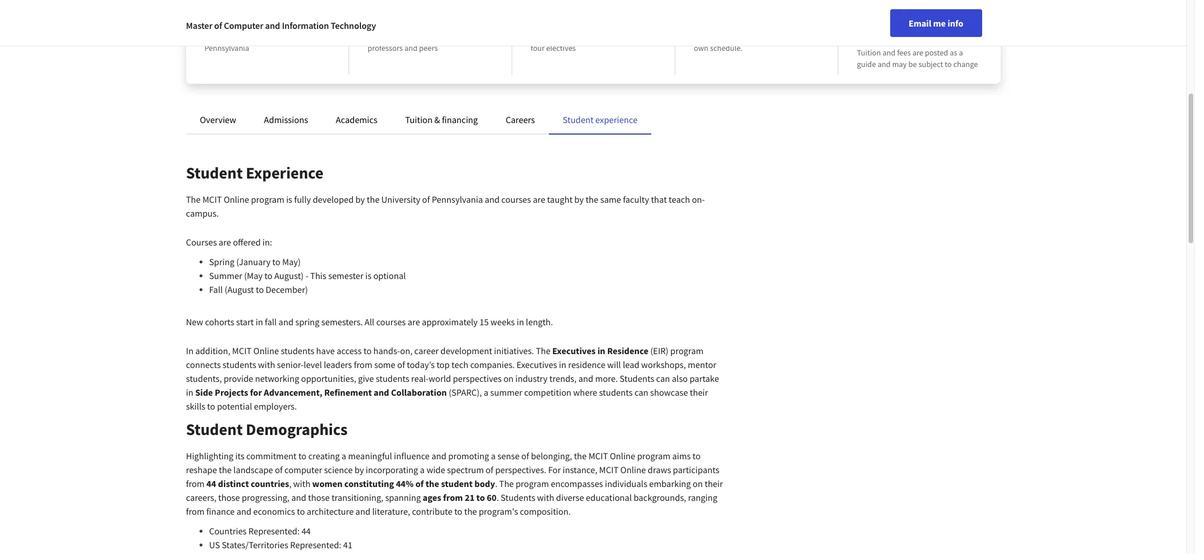 Task type: locate. For each thing, give the bounding box(es) containing it.
program inside the mcit online program is fully developed by the university of pennsylvania and courses are taught by the same faculty that teach on- campus.
[[251, 194, 284, 205]]

four
[[531, 43, 545, 53]]

courses left taught
[[502, 194, 531, 205]]

program inside the highlighting its commitment to creating a meaningful influence and promoting a sense of belonging, the mcit online program aims to reshape the landscape of computer science by incorporating a wide spectrum of perspectives. for instance, mcit online draws participants from
[[637, 451, 671, 462]]

. inside ". the program encompasses individuals embarking on their careers, those progressing, and those transitioning, spanning"
[[495, 479, 498, 490]]

1 vertical spatial pennsylvania
[[432, 194, 483, 205]]

are left taught
[[533, 194, 545, 205]]

students down the more.
[[599, 387, 633, 399]]

44 distinct countries , with women constituting 44% of the student body
[[206, 479, 495, 490]]

0 vertical spatial tuition
[[857, 47, 881, 58]]

. students with diverse educational backgrounds, ranging from finance and economics to architecture and literature, contribute to the program's composition.
[[186, 492, 718, 518]]

be
[[909, 59, 917, 69]]

their inside ". the program encompasses individuals embarking on their careers, those progressing, and those transitioning, spanning"
[[705, 479, 723, 490]]

careers link
[[506, 114, 535, 126]]

41
[[343, 540, 352, 551]]

1 those from the left
[[218, 492, 240, 504]]

with inside (eir) program connects students with senior-level leaders from some of today's top tech companies. executives in residence will lead workshops, mentor students, provide networking opportunities, give students real-world perspectives on industry trends, and more. students can also partake in
[[258, 359, 275, 371]]

is left fully
[[286, 194, 292, 205]]

side projects for advancement, refinement and collaboration
[[195, 387, 447, 399]]

a left wide
[[420, 465, 425, 476]]

fully
[[294, 194, 311, 205]]

1 horizontal spatial the
[[499, 479, 514, 490]]

represented: left 41
[[290, 540, 341, 551]]

program down perspectives. on the left
[[516, 479, 549, 490]]

spring
[[209, 256, 234, 268]]

1 horizontal spatial university
[[381, 194, 420, 205]]

0 vertical spatial pennsylvania
[[205, 43, 249, 53]]

the up instance,
[[574, 451, 587, 462]]

from inside the highlighting its commitment to creating a meaningful influence and promoting a sense of belonging, the mcit online program aims to reshape the landscape of computer science by incorporating a wide spectrum of perspectives. for instance, mcit online draws participants from
[[186, 479, 205, 490]]

1 horizontal spatial pennsylvania
[[432, 194, 483, 205]]

0 horizontal spatial university
[[241, 31, 275, 42]]

-
[[306, 270, 308, 282]]

competition
[[524, 387, 572, 399]]

0 vertical spatial executives
[[552, 345, 596, 357]]

by inside accredited diploma offered by university of pennsylvania
[[231, 31, 240, 42]]

fee
[[906, 31, 921, 46]]

pennsylvania inside the mcit online program is fully developed by the university of pennsylvania and courses are taught by the same faculty that teach on- campus.
[[432, 194, 483, 205]]

.
[[495, 479, 498, 490], [497, 492, 499, 504]]

with inside the taught in english engage in group discussions with professors and peers
[[464, 31, 479, 42]]

60
[[487, 492, 497, 504]]

with
[[464, 31, 479, 42], [258, 359, 275, 371], [293, 479, 311, 490], [537, 492, 554, 504]]

same
[[600, 194, 621, 205]]

0 vertical spatial students
[[620, 373, 655, 385]]

0 vertical spatial .
[[495, 479, 498, 490]]

courses inside the mcit online program is fully developed by the university of pennsylvania and courses are taught by the same faculty that teach on- campus.
[[502, 194, 531, 205]]

0 vertical spatial 44
[[206, 479, 216, 490]]

10
[[531, 31, 539, 42]]

email
[[909, 17, 932, 29]]

​to
[[207, 401, 215, 413]]

students up senior- at the bottom left
[[281, 345, 314, 357]]

constituting
[[345, 479, 394, 490]]

0 vertical spatial is
[[286, 194, 292, 205]]

to right 21
[[477, 492, 485, 504]]

program up mentor
[[671, 345, 704, 357]]

to left may)
[[272, 256, 280, 268]]

tuition up guide
[[857, 47, 881, 58]]

summer
[[490, 387, 522, 399]]

on up summer
[[504, 373, 514, 385]]

can inside (eir) program connects students with senior-level leaders from some of today's top tech companies. executives in residence will lead workshops, mentor students, provide networking opportunities, give students real-world perspectives on industry trends, and more. students can also partake in
[[656, 373, 670, 385]]

0 horizontal spatial is
[[286, 194, 292, 205]]

and inside the highlighting its commitment to creating a meaningful influence and promoting a sense of belonging, the mcit online program aims to reshape the landscape of computer science by incorporating a wide spectrum of perspectives. for instance, mcit online draws participants from
[[432, 451, 447, 462]]

program's
[[479, 506, 518, 518]]

program inside (eir) program connects students with senior-level leaders from some of today's top tech companies. executives in residence will lead workshops, mentor students, provide networking opportunities, give students real-world perspectives on industry trends, and more. students can also partake in
[[671, 345, 704, 357]]

mcit up campus.
[[202, 194, 222, 205]]

0 horizontal spatial tuition
[[405, 114, 433, 126]]

contribute
[[412, 506, 453, 518]]

0 horizontal spatial can
[[635, 387, 649, 399]]

. up 60
[[495, 479, 498, 490]]

in up residence
[[598, 345, 606, 357]]

1 horizontal spatial on
[[693, 479, 703, 490]]

body
[[475, 479, 495, 490]]

0 horizontal spatial the
[[186, 194, 201, 205]]

a left sense
[[491, 451, 496, 462]]

their down partake
[[690, 387, 708, 399]]

(eir) program connects students with senior-level leaders from some of today's top tech companies. executives in residence will lead workshops, mentor students, provide networking opportunities, give students real-world perspectives on industry trends, and more. students can also partake in
[[186, 345, 719, 399]]

student
[[441, 479, 473, 490]]

1 vertical spatial university
[[381, 194, 420, 205]]

represented: down economics
[[249, 526, 300, 538]]

with right discussions
[[464, 31, 479, 42]]

mcit up provide
[[232, 345, 252, 357]]

from down 'careers,'
[[186, 506, 205, 518]]

developed
[[313, 194, 354, 205]]

those down distinct
[[218, 492, 240, 504]]

to right (may
[[265, 270, 273, 282]]

spring (january to may) summer (may to august) - this semester is optional fall (august to december)
[[209, 256, 406, 296]]

its
[[235, 451, 245, 462]]

on inside ". the program encompasses individuals embarking on their careers, those progressing, and those transitioning, spanning"
[[693, 479, 703, 490]]

from up give
[[354, 359, 373, 371]]

science
[[324, 465, 353, 476]]

1 vertical spatial the
[[536, 345, 551, 357]]

a inside (sparc), a summer competition where students can showcase their skills ​to potential employers.
[[484, 387, 489, 399]]

to right economics
[[297, 506, 305, 518]]

executives up industry
[[517, 359, 557, 371]]

group
[[402, 31, 422, 42]]

of inside (eir) program connects students with senior-level leaders from some of today's top tech companies. executives in residence will lead workshops, mentor students, provide networking opportunities, give students real-world perspectives on industry trends, and more. students can also partake in
[[397, 359, 405, 371]]

44 down reshape
[[206, 479, 216, 490]]

2 horizontal spatial the
[[536, 345, 551, 357]]

perspectives
[[453, 373, 502, 385]]

0 vertical spatial can
[[656, 373, 670, 385]]

1 horizontal spatial those
[[308, 492, 330, 504]]

0 horizontal spatial pennsylvania
[[205, 43, 249, 53]]

potential
[[217, 401, 252, 413]]

the left same
[[586, 194, 599, 205]]

those down women
[[308, 492, 330, 504]]

top
[[437, 359, 450, 371]]

program down student experience
[[251, 194, 284, 205]]

literature,
[[372, 506, 410, 518]]

0 vertical spatial their
[[690, 387, 708, 399]]

reshape
[[186, 465, 217, 476]]

the up campus.
[[186, 194, 201, 205]]

0 horizontal spatial students
[[501, 492, 535, 504]]

0 vertical spatial the
[[186, 194, 201, 205]]

electives
[[546, 43, 576, 53]]

on inside the earn an ivy league degree on your own schedule.
[[784, 31, 792, 42]]

to down as
[[945, 59, 952, 69]]

can left showcase
[[635, 387, 649, 399]]

1 horizontal spatial is
[[365, 270, 372, 282]]

0 vertical spatial student
[[563, 114, 594, 126]]

0 horizontal spatial on
[[504, 373, 514, 385]]

lead
[[623, 359, 640, 371]]

connects
[[186, 359, 221, 371]]

0 horizontal spatial 44
[[206, 479, 216, 490]]

semesters.
[[321, 317, 363, 328]]

from up 'careers,'
[[186, 479, 205, 490]]

careers
[[506, 114, 535, 126]]

0 vertical spatial university
[[241, 31, 275, 42]]

financing
[[442, 114, 478, 126]]

landscape
[[234, 465, 273, 476]]

on
[[784, 31, 792, 42], [504, 373, 514, 385], [693, 479, 703, 490]]

1 vertical spatial on
[[504, 373, 514, 385]]

1 vertical spatial student
[[186, 163, 243, 183]]

guide
[[857, 59, 876, 69]]

by down accredited
[[231, 31, 240, 42]]

advancement,
[[264, 387, 322, 399]]

taught in english engage in group discussions with professors and peers
[[368, 15, 479, 53]]

program up draws
[[637, 451, 671, 462]]

tuition left &
[[405, 114, 433, 126]]

the down 21
[[464, 506, 477, 518]]

1 vertical spatial their
[[705, 479, 723, 490]]

is left the optional on the left of page
[[365, 270, 372, 282]]

students down lead
[[620, 373, 655, 385]]

tuition inside "$3,330 usd/course + $150 usd fee tuition and fees are posted as a guide and may be subject to change"
[[857, 47, 881, 58]]

the inside the mcit online program is fully developed by the university of pennsylvania and courses are taught by the same faculty that teach on- campus.
[[186, 194, 201, 205]]

the
[[186, 194, 201, 205], [536, 345, 551, 357], [499, 479, 514, 490]]

spanning
[[385, 492, 421, 504]]

their up ranging
[[705, 479, 723, 490]]

from inside the . students with diverse educational backgrounds, ranging from finance and economics to architecture and literature, contribute to the program's composition.
[[186, 506, 205, 518]]

. up program's on the left of the page
[[497, 492, 499, 504]]

2 vertical spatial student
[[186, 420, 243, 440]]

your
[[794, 31, 809, 42]]

with right ,
[[293, 479, 311, 490]]

mcit up individuals
[[599, 465, 619, 476]]

women
[[312, 479, 343, 490]]

students
[[620, 373, 655, 385], [501, 492, 535, 504]]

can down the workshops,
[[656, 373, 670, 385]]

on left "your"
[[784, 31, 792, 42]]

1 horizontal spatial 44
[[302, 526, 311, 538]]

a right as
[[959, 47, 963, 58]]

students down some
[[376, 373, 409, 385]]

44 down architecture
[[302, 526, 311, 538]]

economics
[[253, 506, 295, 518]]

student up campus.
[[186, 163, 243, 183]]

diploma
[[259, 15, 300, 30]]

companies.
[[470, 359, 515, 371]]

information
[[282, 20, 329, 31]]

are up be at the right top
[[913, 47, 924, 58]]

degree
[[759, 31, 782, 42]]

semester
[[328, 270, 364, 282]]

by up 44 distinct countries , with women constituting 44% of the student body
[[355, 465, 364, 476]]

1 vertical spatial .
[[497, 492, 499, 504]]

trends,
[[550, 373, 577, 385]]

online inside the mcit online program is fully developed by the university of pennsylvania and courses are taught by the same faculty that teach on- campus.
[[224, 194, 249, 205]]

belonging,
[[531, 451, 572, 462]]

for
[[250, 387, 262, 399]]

2 vertical spatial the
[[499, 479, 514, 490]]

access
[[337, 345, 362, 357]]

with up the composition.
[[537, 492, 554, 504]]

composition.
[[520, 506, 571, 518]]

student experience
[[186, 163, 324, 183]]

of inside the mcit online program is fully developed by the university of pennsylvania and courses are taught by the same faculty that teach on- campus.
[[422, 194, 430, 205]]

0 vertical spatial on
[[784, 31, 792, 42]]

courses
[[541, 31, 566, 42], [614, 31, 640, 42], [502, 194, 531, 205], [376, 317, 406, 328]]

and inside (eir) program connects students with senior-level leaders from some of today's top tech companies. executives in residence will lead workshops, mentor students, provide networking opportunities, give students real-world perspectives on industry trends, and more. students can also partake in
[[579, 373, 594, 385]]

in right weeks in the left bottom of the page
[[517, 317, 524, 328]]

is inside spring (january to may) summer (may to august) - this semester is optional fall (august to december)
[[365, 270, 372, 282]]

in up trends,
[[559, 359, 567, 371]]

&
[[435, 114, 440, 126]]

email me info button
[[890, 9, 982, 37]]

transitioning,
[[332, 492, 383, 504]]

offered
[[233, 237, 261, 248]]

1 vertical spatial students
[[501, 492, 535, 504]]

1 vertical spatial can
[[635, 387, 649, 399]]

the down perspectives. on the left
[[499, 479, 514, 490]]

1 horizontal spatial can
[[656, 373, 670, 385]]

1 horizontal spatial students
[[620, 373, 655, 385]]

1 vertical spatial 44
[[302, 526, 311, 538]]

. for students
[[497, 492, 499, 504]]

of inside accredited diploma offered by university of pennsylvania
[[277, 31, 284, 42]]

0 horizontal spatial those
[[218, 492, 240, 504]]

1 vertical spatial executives
[[517, 359, 557, 371]]

league
[[733, 31, 757, 42]]

. inside the . students with diverse educational backgrounds, ranging from finance and economics to architecture and literature, contribute to the program's composition.
[[497, 492, 499, 504]]

earn
[[694, 31, 710, 42]]

in addition, mcit online students have access to hands-on, career development initiatives. the executives in residence
[[186, 345, 649, 357]]

. the program encompasses individuals embarking on their careers, those progressing, and those transitioning, spanning
[[186, 479, 723, 504]]

student down ​to
[[186, 420, 243, 440]]

the right initiatives.
[[536, 345, 551, 357]]

$3,330
[[857, 15, 890, 30]]

2 horizontal spatial on
[[784, 31, 792, 42]]

today's
[[407, 359, 435, 371]]

mentor
[[688, 359, 717, 371]]

fall
[[209, 284, 223, 296]]

student left experience
[[563, 114, 594, 126]]

tuition & financing link
[[405, 114, 478, 126]]

taught
[[547, 194, 573, 205]]

careers,
[[186, 492, 216, 504]]

demographics
[[246, 420, 348, 440]]

on down the participants
[[693, 479, 703, 490]]

the inside the . students with diverse educational backgrounds, ranging from finance and economics to architecture and literature, contribute to the program's composition.
[[464, 506, 477, 518]]

1 horizontal spatial tuition
[[857, 47, 881, 58]]

1 vertical spatial is
[[365, 270, 372, 282]]

students up program's on the left of the page
[[501, 492, 535, 504]]

a down perspectives
[[484, 387, 489, 399]]

student for student experience
[[563, 114, 594, 126]]

executives
[[552, 345, 596, 357], [517, 359, 557, 371]]

executives up residence
[[552, 345, 596, 357]]

2 vertical spatial on
[[693, 479, 703, 490]]

with up networking
[[258, 359, 275, 371]]

program inside ". the program encompasses individuals embarking on their careers, those progressing, and those transitioning, spanning"
[[516, 479, 549, 490]]



Task type: describe. For each thing, give the bounding box(es) containing it.
courses right core
[[614, 31, 640, 42]]

usd/course
[[892, 15, 949, 30]]

peers
[[419, 43, 438, 53]]

students inside (eir) program connects students with senior-level leaders from some of today's top tech companies. executives in residence will lead workshops, mentor students, provide networking opportunities, give students real-world perspectives on industry trends, and more. students can also partake in
[[620, 373, 655, 385]]

individuals
[[605, 479, 648, 490]]

master
[[186, 20, 213, 31]]

to down ages from 21 to 60
[[454, 506, 462, 518]]

to up computer
[[299, 451, 307, 462]]

courses right the all on the left of page
[[376, 317, 406, 328]]

all
[[365, 317, 374, 328]]

by right developed
[[356, 194, 365, 205]]

students inside (sparc), a summer competition where students can showcase their skills ​to potential employers.
[[599, 387, 633, 399]]

(january
[[236, 256, 271, 268]]

six
[[587, 31, 596, 42]]

students inside the . students with diverse educational backgrounds, ranging from finance and economics to architecture and literature, contribute to the program's composition.
[[501, 492, 535, 504]]

university inside the mcit online program is fully developed by the university of pennsylvania and courses are taught by the same faculty that teach on- campus.
[[381, 194, 420, 205]]

to inside "$3,330 usd/course + $150 usd fee tuition and fees are posted as a guide and may be subject to change"
[[945, 59, 952, 69]]

senior-
[[277, 359, 304, 371]]

accredited diploma offered by university of pennsylvania
[[205, 15, 300, 53]]

length.
[[526, 317, 553, 328]]

can inside (sparc), a summer competition where students can showcase their skills ​to potential employers.
[[635, 387, 649, 399]]

and inside the mcit online program is fully developed by the university of pennsylvania and courses are taught by the same faculty that teach on- campus.
[[485, 194, 500, 205]]

pennsylvania inside accredited diploma offered by university of pennsylvania
[[205, 43, 249, 53]]

and inside 10 courses total, six core courses and four electives
[[642, 31, 655, 42]]

offered
[[205, 31, 230, 42]]

an
[[711, 31, 720, 42]]

is inside the mcit online program is fully developed by the university of pennsylvania and courses are taught by the same faculty that teach on- campus.
[[286, 194, 292, 205]]

tech
[[452, 359, 469, 371]]

creating
[[308, 451, 340, 462]]

admissions link
[[264, 114, 308, 126]]

to right access
[[364, 345, 372, 357]]

from down student
[[443, 492, 463, 504]]

ages from 21 to 60
[[423, 492, 497, 504]]

will
[[607, 359, 621, 371]]

leaders
[[324, 359, 352, 371]]

on,
[[400, 345, 413, 357]]

in left fall
[[256, 317, 263, 328]]

email me info
[[909, 17, 964, 29]]

highlighting its commitment to creating a meaningful influence and promoting a sense of belonging, the mcit online program aims to reshape the landscape of computer science by incorporating a wide spectrum of perspectives. for instance, mcit online draws participants from
[[186, 451, 720, 490]]

fees
[[897, 47, 911, 58]]

a up science
[[342, 451, 346, 462]]

(august
[[225, 284, 254, 296]]

are up spring
[[219, 237, 231, 248]]

to down (may
[[256, 284, 264, 296]]

states/territories
[[222, 540, 288, 551]]

initiatives.
[[494, 345, 534, 357]]

computer
[[224, 20, 263, 31]]

technology
[[331, 20, 376, 31]]

university inside accredited diploma offered by university of pennsylvania
[[241, 31, 275, 42]]

and inside ". the program encompasses individuals embarking on their careers, those progressing, and those transitioning, spanning"
[[291, 492, 306, 504]]

accredited
[[205, 15, 257, 30]]

on inside (eir) program connects students with senior-level leaders from some of today's top tech companies. executives in residence will lead workshops, mentor students, provide networking opportunities, give students real-world perspectives on industry trends, and more. students can also partake in
[[504, 373, 514, 385]]

provide
[[224, 373, 253, 385]]

ranging
[[688, 492, 718, 504]]

countries
[[209, 526, 247, 538]]

development
[[441, 345, 492, 357]]

with inside the . students with diverse educational backgrounds, ranging from finance and economics to architecture and literature, contribute to the program's composition.
[[537, 492, 554, 504]]

faculty
[[623, 194, 649, 205]]

1 vertical spatial tuition
[[405, 114, 433, 126]]

44%
[[396, 479, 414, 490]]

are inside the mcit online program is fully developed by the university of pennsylvania and courses are taught by the same faculty that teach on- campus.
[[533, 194, 545, 205]]

promoting
[[448, 451, 489, 462]]

meaningful
[[348, 451, 392, 462]]

mcit up instance,
[[589, 451, 608, 462]]

world
[[429, 373, 451, 385]]

are inside "$3,330 usd/course + $150 usd fee tuition and fees are posted as a guide and may be subject to change"
[[913, 47, 924, 58]]

refinement
[[324, 387, 372, 399]]

discussions
[[424, 31, 463, 42]]

for
[[548, 465, 561, 476]]

courses
[[186, 237, 217, 248]]

the up distinct
[[219, 465, 232, 476]]

in:
[[263, 237, 272, 248]]

0 vertical spatial represented:
[[249, 526, 300, 538]]

in up group
[[404, 15, 414, 30]]

student for student demographics
[[186, 420, 243, 440]]

professors
[[368, 43, 403, 53]]

fall
[[265, 317, 277, 328]]

ages
[[423, 492, 441, 504]]

student demographics
[[186, 420, 348, 440]]

44 inside countries represented: 44 us states/territories represented: 41
[[302, 526, 311, 538]]

courses up electives
[[541, 31, 566, 42]]

new cohorts start in fall and spring semesters. all courses are approximately 15 weeks in length.
[[186, 317, 553, 328]]

some
[[374, 359, 396, 371]]

students up provide
[[223, 359, 256, 371]]

also
[[672, 373, 688, 385]]

commitment
[[246, 451, 297, 462]]

by inside the highlighting its commitment to creating a meaningful influence and promoting a sense of belonging, the mcit online program aims to reshape the landscape of computer science by incorporating a wide spectrum of perspectives. for instance, mcit online draws participants from
[[355, 465, 364, 476]]

executives inside (eir) program connects students with senior-level leaders from some of today's top tech companies. executives in residence will lead workshops, mentor students, provide networking opportunities, give students real-world perspectives on industry trends, and more. students can also partake in
[[517, 359, 557, 371]]

hands-
[[374, 345, 400, 357]]

and inside the taught in english engage in group discussions with professors and peers
[[405, 43, 418, 53]]

a inside "$3,330 usd/course + $150 usd fee tuition and fees are posted as a guide and may be subject to change"
[[959, 47, 963, 58]]

are up in addition, mcit online students have access to hands-on, career development initiatives. the executives in residence
[[408, 317, 420, 328]]

student experience
[[563, 114, 638, 126]]

showcase
[[650, 387, 688, 399]]

2 those from the left
[[308, 492, 330, 504]]

from inside (eir) program connects students with senior-level leaders from some of today's top tech companies. executives in residence will lead workshops, mentor students, provide networking opportunities, give students real-world perspectives on industry trends, and more. students can also partake in
[[354, 359, 373, 371]]

. for the
[[495, 479, 498, 490]]

their inside (sparc), a summer competition where students can showcase their skills ​to potential employers.
[[690, 387, 708, 399]]

taught
[[368, 15, 402, 30]]

by right taught
[[575, 194, 584, 205]]

on-
[[692, 194, 705, 205]]

ivy
[[721, 31, 731, 42]]

master of computer and information technology
[[186, 20, 376, 31]]

may)
[[282, 256, 301, 268]]

me
[[933, 17, 946, 29]]

student for student experience
[[186, 163, 243, 183]]

have
[[316, 345, 335, 357]]

+
[[951, 15, 957, 30]]

1 vertical spatial represented:
[[290, 540, 341, 551]]

courses are offered in:
[[186, 237, 272, 248]]

as
[[950, 47, 958, 58]]

industry
[[516, 373, 548, 385]]

approximately
[[422, 317, 478, 328]]

weeks
[[491, 317, 515, 328]]

start
[[236, 317, 254, 328]]

the inside ". the program encompasses individuals embarking on their careers, those progressing, and those transitioning, spanning"
[[499, 479, 514, 490]]

info
[[948, 17, 964, 29]]

backgrounds,
[[634, 492, 686, 504]]

the right developed
[[367, 194, 380, 205]]

spring
[[295, 317, 320, 328]]

english
[[416, 15, 452, 30]]

december)
[[266, 284, 308, 296]]

in left group
[[394, 31, 401, 42]]

mcit inside the mcit online program is fully developed by the university of pennsylvania and courses are taught by the same faculty that teach on- campus.
[[202, 194, 222, 205]]

the mcit online program is fully developed by the university of pennsylvania and courses are taught by the same faculty that teach on- campus.
[[186, 194, 705, 219]]

the up ages
[[426, 479, 439, 490]]

in left 'side' on the left bottom
[[186, 387, 193, 399]]

to up the participants
[[693, 451, 701, 462]]

admissions
[[264, 114, 308, 126]]

workshops,
[[641, 359, 686, 371]]



Task type: vqa. For each thing, say whether or not it's contained in the screenshot.
developed
yes



